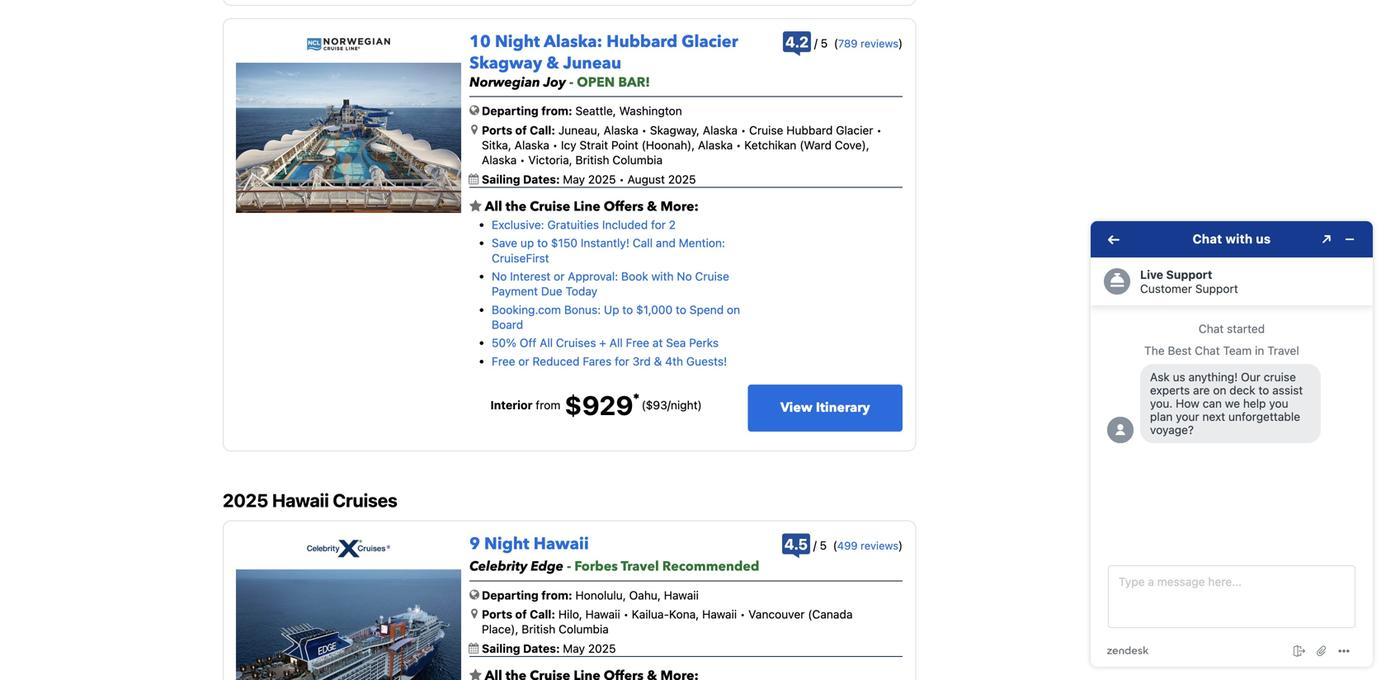 Task type: locate. For each thing, give the bounding box(es) containing it.
&
[[546, 52, 559, 75], [647, 198, 657, 216], [654, 354, 662, 368]]

1 departing from the top
[[482, 104, 539, 118]]

0 vertical spatial departing
[[482, 104, 539, 118]]

1 vertical spatial /
[[668, 398, 671, 412]]

for
[[651, 218, 666, 231], [615, 354, 630, 368]]

1 vertical spatial sailing
[[482, 642, 520, 655]]

ports of call:
[[482, 123, 555, 137], [482, 607, 555, 621]]

reviews right 499
[[861, 539, 899, 552]]

( inside 4.5 / 5 ( 499 reviews )
[[833, 539, 838, 552]]

1 vertical spatial sailing dates:
[[482, 642, 563, 655]]

1 ports from the top
[[482, 123, 513, 137]]

ketchikan
[[745, 138, 797, 152]]

1 vertical spatial reviews
[[861, 539, 899, 552]]

save
[[492, 236, 518, 250]]

1 horizontal spatial free
[[626, 336, 650, 350]]

1 vertical spatial glacier
[[836, 123, 874, 137]]

may for may 2025 • august 2025
[[563, 172, 585, 186]]

the
[[506, 198, 527, 216]]

1 sailing dates: from the top
[[482, 172, 563, 186]]

2 star image from the top
[[470, 669, 482, 680]]

to right up
[[623, 303, 633, 316]]

2 horizontal spatial cruise
[[749, 123, 784, 137]]

( for 9 night hawaii
[[833, 539, 838, 552]]

call: up 'victoria,'
[[530, 123, 555, 137]]

0 horizontal spatial free
[[492, 354, 515, 368]]

night right 10
[[495, 30, 540, 53]]

reviews inside 4.2 / 5 ( 789 reviews )
[[861, 37, 899, 49]]

ports up place),
[[482, 607, 513, 621]]

may 2025
[[563, 642, 616, 655]]

( right 4.2
[[834, 36, 838, 50]]

may down hilo,
[[563, 642, 585, 655]]

of down norwegian
[[515, 123, 527, 137]]

0 vertical spatial from:
[[542, 104, 572, 118]]

ports of call: up sitka,
[[482, 123, 555, 137]]

1 reviews from the top
[[861, 37, 899, 49]]

1 vertical spatial -
[[567, 558, 571, 576]]

celebrity
[[470, 558, 528, 576]]

no right with
[[677, 269, 692, 283]]

1 of from the top
[[515, 123, 527, 137]]

1 dates: from the top
[[523, 172, 560, 186]]

1 horizontal spatial glacier
[[836, 123, 874, 137]]

cruises left +
[[556, 336, 596, 350]]

sailing dates: down place),
[[482, 642, 563, 655]]

0 horizontal spatial columbia
[[559, 622, 609, 636]]

reviews inside 4.5 / 5 ( 499 reviews )
[[861, 539, 899, 552]]

5 left 499
[[820, 539, 827, 552]]

cruise
[[749, 123, 784, 137], [530, 198, 571, 216], [695, 269, 730, 283]]

of up place),
[[515, 607, 527, 621]]

10 night alaska: hubbard glacier skagway & juneau norwegian joy - open bar!
[[470, 30, 738, 91]]

2 ports of call: from the top
[[482, 607, 555, 621]]

2 departing from the top
[[482, 588, 539, 602]]

1 vertical spatial for
[[615, 354, 630, 368]]

ports of call: up place),
[[482, 607, 555, 621]]

cruise inside exclusive: gratuities included for 2 save up to $150 instantly! call and mention: cruisefirst no interest or approval: book with no cruise payment due today booking.com bonus: up to $1,000 to spend on board 50% off all cruises + all free at sea perks free or reduced fares for 3rd & 4th guests!
[[695, 269, 730, 283]]

alaska up 'victoria,'
[[515, 138, 550, 152]]

from: down joy
[[542, 104, 572, 118]]

hawaii up celebrity cruises image
[[272, 489, 329, 511]]

2 of from the top
[[515, 607, 527, 621]]

0 vertical spatial hubbard
[[607, 30, 678, 53]]

columbia up may 2025
[[559, 622, 609, 636]]

free up 3rd
[[626, 336, 650, 350]]

british down strait
[[576, 153, 610, 167]]

exclusive: gratuities included for 2 save up to $150 instantly! call and mention: cruisefirst no interest or approval: book with no cruise payment due today booking.com bonus: up to $1,000 to spend on board 50% off all cruises + all free at sea perks free or reduced fares for 3rd & 4th guests!
[[492, 218, 740, 368]]

1 horizontal spatial columbia
[[613, 153, 663, 167]]

0 vertical spatial dates:
[[523, 172, 560, 186]]

night inside 9 night hawaii celebrity edge - forbes travel recommended
[[484, 533, 530, 555]]

glacier
[[682, 30, 738, 53], [836, 123, 874, 137]]

view
[[781, 399, 813, 417]]

1 ) from the top
[[899, 36, 903, 50]]

0 vertical spatial map marker image
[[471, 124, 478, 135]]

1 map marker image from the top
[[471, 124, 478, 135]]

0 vertical spatial star image
[[470, 200, 482, 213]]

free down 50%
[[492, 354, 515, 368]]

( right 4.5
[[833, 539, 838, 552]]

celebrity edge image
[[236, 570, 461, 680]]

10
[[470, 30, 491, 53]]

calendar image
[[469, 174, 479, 184]]

/
[[814, 36, 818, 50], [668, 398, 671, 412], [813, 539, 817, 552]]

for left 3rd
[[615, 354, 630, 368]]

0 vertical spatial 5
[[821, 36, 828, 50]]

cruise up ketchikan
[[749, 123, 784, 137]]

0 vertical spatial free
[[626, 336, 650, 350]]

0 vertical spatial call:
[[530, 123, 555, 137]]

9 night hawaii celebrity edge - forbes travel recommended
[[470, 533, 760, 576]]

departing down celebrity
[[482, 588, 539, 602]]

sailing for 10 night alaska: hubbard glacier skagway & juneau
[[482, 172, 520, 186]]

0 horizontal spatial for
[[615, 354, 630, 368]]

or down off
[[519, 354, 530, 368]]

2 ) from the top
[[899, 539, 903, 552]]

from: for 9 night hawaii
[[542, 588, 572, 602]]

hubbard inside 10 night alaska: hubbard glacier skagway & juneau norwegian joy - open bar!
[[607, 30, 678, 53]]

1 vertical spatial british
[[522, 622, 556, 636]]

asterisk image
[[633, 393, 640, 399]]

all right +
[[610, 336, 623, 350]]

0 horizontal spatial no
[[492, 269, 507, 283]]

( for 10 night alaska: hubbard glacier skagway & juneau
[[834, 36, 838, 50]]

columbia down the point on the top of the page
[[613, 153, 663, 167]]

0 vertical spatial sailing dates:
[[482, 172, 563, 186]]

5 inside 4.2 / 5 ( 789 reviews )
[[821, 36, 828, 50]]

2 sailing dates: from the top
[[482, 642, 563, 655]]

4th
[[665, 354, 683, 368]]

included
[[602, 218, 648, 231]]

dates:
[[523, 172, 560, 186], [523, 642, 560, 655]]

sailing for 9 night hawaii
[[482, 642, 520, 655]]

- right joy
[[569, 73, 574, 91]]

2 from: from the top
[[542, 588, 572, 602]]

1 call: from the top
[[530, 123, 555, 137]]

1 horizontal spatial british
[[576, 153, 610, 167]]

1 sailing from the top
[[482, 172, 520, 186]]

0 vertical spatial &
[[546, 52, 559, 75]]

1 vertical spatial dates:
[[523, 642, 560, 655]]

1 no from the left
[[492, 269, 507, 283]]

0 vertical spatial columbia
[[613, 153, 663, 167]]

0 vertical spatial may
[[563, 172, 585, 186]]

1 vertical spatial free
[[492, 354, 515, 368]]

0 vertical spatial glacier
[[682, 30, 738, 53]]

2 vertical spatial &
[[654, 354, 662, 368]]

(ward
[[800, 138, 832, 152]]

& left 4th
[[654, 354, 662, 368]]

) for 10 night alaska: hubbard glacier skagway & juneau
[[899, 36, 903, 50]]

departing down norwegian
[[482, 104, 539, 118]]

night inside 10 night alaska: hubbard glacier skagway & juneau norwegian joy - open bar!
[[495, 30, 540, 53]]

$150
[[551, 236, 578, 250]]

at
[[653, 336, 663, 350]]

2 dates: from the top
[[523, 642, 560, 655]]

499
[[838, 539, 858, 552]]

norwegian cruise line image
[[307, 37, 391, 51]]

0 vertical spatial -
[[569, 73, 574, 91]]

1 ports of call: from the top
[[482, 123, 555, 137]]

(
[[834, 36, 838, 50], [833, 539, 838, 552]]

0 vertical spatial ports of call:
[[482, 123, 555, 137]]

night
[[495, 30, 540, 53], [484, 533, 530, 555]]

glacier inside 10 night alaska: hubbard glacier skagway & juneau norwegian joy - open bar!
[[682, 30, 738, 53]]

skagway,
[[650, 123, 700, 137]]

5 for 9 night hawaii
[[820, 539, 827, 552]]

no up the payment
[[492, 269, 507, 283]]

1 vertical spatial ports
[[482, 607, 513, 621]]

1 vertical spatial night
[[484, 533, 530, 555]]

british right place),
[[522, 622, 556, 636]]

departing from: seattle, washington
[[482, 104, 682, 118]]

0 vertical spatial cruises
[[556, 336, 596, 350]]

0 horizontal spatial glacier
[[682, 30, 738, 53]]

oahu,
[[629, 588, 661, 602]]

) right 789
[[899, 36, 903, 50]]

0 horizontal spatial or
[[519, 354, 530, 368]]

& inside 10 night alaska: hubbard glacier skagway & juneau norwegian joy - open bar!
[[546, 52, 559, 75]]

2 vertical spatial /
[[813, 539, 817, 552]]

0 vertical spatial ports
[[482, 123, 513, 137]]

sailing right calendar icon on the top of the page
[[482, 172, 520, 186]]

& inside exclusive: gratuities included for 2 save up to $150 instantly! call and mention: cruisefirst no interest or approval: book with no cruise payment due today booking.com bonus: up to $1,000 to spend on board 50% off all cruises + all free at sea perks free or reduced fares for 3rd & 4th guests!
[[654, 354, 662, 368]]

alaska up the point on the top of the page
[[604, 123, 639, 137]]

0 horizontal spatial cruise
[[530, 198, 571, 216]]

& left juneau
[[546, 52, 559, 75]]

& left more:
[[647, 198, 657, 216]]

juneau
[[563, 52, 622, 75]]

washington
[[619, 104, 682, 118]]

juneau,
[[559, 123, 601, 137]]

1 horizontal spatial cruise
[[695, 269, 730, 283]]

of
[[515, 123, 527, 137], [515, 607, 527, 621]]

( inside 4.2 / 5 ( 789 reviews )
[[834, 36, 838, 50]]

/ inside 4.2 / 5 ( 789 reviews )
[[814, 36, 818, 50]]

1 may from the top
[[563, 172, 585, 186]]

1 vertical spatial 5
[[820, 539, 827, 552]]

fares
[[583, 354, 612, 368]]

50% off all cruises + all free at sea perks link
[[492, 336, 719, 350]]

forbes
[[575, 558, 618, 576]]

1 horizontal spatial cruises
[[556, 336, 596, 350]]

exclusive:
[[492, 218, 544, 231]]

up
[[521, 236, 534, 250]]

to left 'spend'
[[676, 303, 687, 316]]

booking.com
[[492, 303, 561, 316]]

1 vertical spatial call:
[[530, 607, 555, 621]]

0 vertical spatial )
[[899, 36, 903, 50]]

hawaii
[[272, 489, 329, 511], [534, 533, 589, 555], [664, 588, 699, 602], [586, 607, 620, 621], [702, 607, 737, 621]]

cruise up 'spend'
[[695, 269, 730, 283]]

line
[[574, 198, 601, 216]]

1 vertical spatial map marker image
[[471, 608, 478, 619]]

2 reviews from the top
[[861, 539, 899, 552]]

hawaii inside 9 night hawaii celebrity edge - forbes travel recommended
[[534, 533, 589, 555]]

) right 499
[[899, 539, 903, 552]]

vancouver
[[749, 607, 805, 621]]

1 vertical spatial columbia
[[559, 622, 609, 636]]

ports up sitka,
[[482, 123, 513, 137]]

call: left hilo,
[[530, 607, 555, 621]]

due
[[541, 284, 563, 298]]

hawaii up edge
[[534, 533, 589, 555]]

cruises up celebrity cruises image
[[333, 489, 398, 511]]

789
[[838, 37, 858, 49]]

($93
[[642, 398, 668, 412]]

sailing dates: for 9 night hawaii
[[482, 642, 563, 655]]

0 vertical spatial cruise
[[749, 123, 784, 137]]

for left the 2
[[651, 218, 666, 231]]

1 vertical spatial star image
[[470, 669, 482, 680]]

reviews for 10 night alaska: hubbard glacier skagway & juneau
[[861, 37, 899, 49]]

all right off
[[540, 336, 553, 350]]

1 vertical spatial )
[[899, 539, 903, 552]]

-
[[569, 73, 574, 91], [567, 558, 571, 576]]

view itinerary link
[[748, 385, 903, 432]]

ports of call: for 10 night alaska: hubbard glacier skagway & juneau
[[482, 123, 555, 137]]

from: up hilo,
[[542, 588, 572, 602]]

1 vertical spatial from:
[[542, 588, 572, 602]]

reviews right 789
[[861, 37, 899, 49]]

1 horizontal spatial or
[[554, 269, 565, 283]]

celebrity cruises image
[[307, 539, 391, 558]]

1 vertical spatial &
[[647, 198, 657, 216]]

map marker image down globe image
[[471, 124, 478, 135]]

reviews for 9 night hawaii
[[861, 539, 899, 552]]

call:
[[530, 123, 555, 137], [530, 607, 555, 621]]

perks
[[689, 336, 719, 350]]

$929
[[565, 390, 633, 421]]

august
[[628, 172, 665, 186]]

sailing down place),
[[482, 642, 520, 655]]

sailing dates: for 10 night alaska: hubbard glacier skagway & juneau
[[482, 172, 563, 186]]

or
[[554, 269, 565, 283], [519, 354, 530, 368]]

1 vertical spatial cruise
[[530, 198, 571, 216]]

open
[[577, 73, 615, 91]]

ports
[[482, 123, 513, 137], [482, 607, 513, 621]]

1 vertical spatial ports of call:
[[482, 607, 555, 621]]

payment
[[492, 284, 538, 298]]

joy
[[544, 73, 566, 91]]

5 inside 4.5 / 5 ( 499 reviews )
[[820, 539, 827, 552]]

star image down calendar icon on the top of the page
[[470, 200, 482, 213]]

booking.com bonus: up to $1,000 to spend on board link
[[492, 303, 740, 331]]

5
[[821, 36, 828, 50], [820, 539, 827, 552]]

or up due
[[554, 269, 565, 283]]

all left the
[[485, 198, 502, 216]]

to right "up"
[[537, 236, 548, 250]]

/ right 4.5
[[813, 539, 817, 552]]

hubbard up bar!
[[607, 30, 678, 53]]

/ inside 4.5 / 5 ( 499 reviews )
[[813, 539, 817, 552]]

/ right 4.2
[[814, 36, 818, 50]]

0 vertical spatial sailing
[[482, 172, 520, 186]]

0 vertical spatial /
[[814, 36, 818, 50]]

1 vertical spatial may
[[563, 642, 585, 655]]

1 vertical spatial departing
[[482, 588, 539, 602]]

2 horizontal spatial all
[[610, 336, 623, 350]]

0 horizontal spatial cruises
[[333, 489, 398, 511]]

1 vertical spatial of
[[515, 607, 527, 621]]

ports for 9 night hawaii
[[482, 607, 513, 621]]

1 star image from the top
[[470, 200, 482, 213]]

5 left 789
[[821, 36, 828, 50]]

0 vertical spatial for
[[651, 218, 666, 231]]

0 horizontal spatial hubbard
[[607, 30, 678, 53]]

1 horizontal spatial for
[[651, 218, 666, 231]]

map marker image for 10 night alaska: hubbard glacier skagway & juneau
[[471, 124, 478, 135]]

sailing dates:
[[482, 172, 563, 186], [482, 642, 563, 655]]

hawaii up kona,
[[664, 588, 699, 602]]

0 vertical spatial of
[[515, 123, 527, 137]]

2 no from the left
[[677, 269, 692, 283]]

of for 9 night hawaii
[[515, 607, 527, 621]]

) inside 4.2 / 5 ( 789 reviews )
[[899, 36, 903, 50]]

hubbard up the (ward
[[787, 123, 833, 137]]

2 sailing from the top
[[482, 642, 520, 655]]

star image down calendar image
[[470, 669, 482, 680]]

hilo, hawaii • kailua-kona, hawaii
[[559, 607, 737, 621]]

0 vertical spatial (
[[834, 36, 838, 50]]

dates: down 'victoria,'
[[523, 172, 560, 186]]

0 horizontal spatial british
[[522, 622, 556, 636]]

cruises
[[556, 336, 596, 350], [333, 489, 398, 511]]

2025 hawaii cruises
[[223, 489, 398, 511]]

/ right asterisk image
[[668, 398, 671, 412]]

dates: down hilo,
[[523, 642, 560, 655]]

cruise up gratuities
[[530, 198, 571, 216]]

0 vertical spatial reviews
[[861, 37, 899, 49]]

approval:
[[568, 269, 618, 283]]

1 vertical spatial or
[[519, 354, 530, 368]]

alaska down 'skagway,'
[[698, 138, 733, 152]]

2 call: from the top
[[530, 607, 555, 621]]

- right edge
[[567, 558, 571, 576]]

1 from: from the top
[[542, 104, 572, 118]]

0 horizontal spatial all
[[485, 198, 502, 216]]

sailing dates: up the
[[482, 172, 563, 186]]

1 horizontal spatial hubbard
[[787, 123, 833, 137]]

british inside vancouver (canada place), british columbia
[[522, 622, 556, 636]]

icy
[[561, 138, 577, 152]]

0 vertical spatial night
[[495, 30, 540, 53]]

2 map marker image from the top
[[471, 608, 478, 619]]

1 vertical spatial (
[[833, 539, 838, 552]]

alaska down sitka,
[[482, 153, 517, 167]]

all
[[485, 198, 502, 216], [540, 336, 553, 350], [610, 336, 623, 350]]

1 vertical spatial hubbard
[[787, 123, 833, 137]]

map marker image down globe icon at bottom
[[471, 608, 478, 619]]

interior
[[491, 398, 533, 412]]

may down • victoria, british columbia at top left
[[563, 172, 585, 186]]

night up celebrity
[[484, 533, 530, 555]]

2 may from the top
[[563, 642, 585, 655]]

star image
[[470, 200, 482, 213], [470, 669, 482, 680]]

/ for 9 night hawaii
[[813, 539, 817, 552]]

map marker image
[[471, 124, 478, 135], [471, 608, 478, 619]]

1 horizontal spatial to
[[623, 303, 633, 316]]

1 horizontal spatial no
[[677, 269, 692, 283]]

2 vertical spatial cruise
[[695, 269, 730, 283]]

2 ports from the top
[[482, 607, 513, 621]]

) inside 4.5 / 5 ( 499 reviews )
[[899, 539, 903, 552]]

departing
[[482, 104, 539, 118], [482, 588, 539, 602]]

no
[[492, 269, 507, 283], [677, 269, 692, 283]]

free
[[626, 336, 650, 350], [492, 354, 515, 368]]



Task type: vqa. For each thing, say whether or not it's contained in the screenshot.
the right NO
yes



Task type: describe. For each thing, give the bounding box(es) containing it.
off
[[520, 336, 537, 350]]

cruises inside exclusive: gratuities included for 2 save up to $150 instantly! call and mention: cruisefirst no interest or approval: book with no cruise payment due today booking.com bonus: up to $1,000 to spend on board 50% off all cruises + all free at sea perks free or reduced fares for 3rd & 4th guests!
[[556, 336, 596, 350]]

of for 10 night alaska: hubbard glacier skagway & juneau
[[515, 123, 527, 137]]

save up to $150 instantly! call and mention: cruisefirst link
[[492, 236, 725, 265]]

$1,000
[[636, 303, 673, 316]]

night)
[[671, 398, 702, 412]]

- inside 9 night hawaii celebrity edge - forbes travel recommended
[[567, 558, 571, 576]]

hilo,
[[559, 607, 582, 621]]

2
[[669, 218, 676, 231]]

4.5
[[785, 535, 808, 553]]

edge
[[531, 558, 564, 576]]

(canada
[[808, 607, 853, 621]]

from
[[536, 398, 561, 412]]

night for hawaii
[[484, 533, 530, 555]]

789 reviews link
[[838, 37, 899, 49]]

on
[[727, 303, 740, 316]]

499 reviews link
[[838, 539, 899, 552]]

3rd
[[633, 354, 651, 368]]

view itinerary
[[781, 399, 870, 417]]

columbia inside vancouver (canada place), british columbia
[[559, 622, 609, 636]]

alaska right 'skagway,'
[[703, 123, 738, 137]]

/ for 10 night alaska: hubbard glacier skagway & juneau
[[814, 36, 818, 50]]

cruisefirst
[[492, 251, 549, 265]]

victoria,
[[528, 153, 573, 167]]

may 2025 • august 2025
[[563, 172, 696, 186]]

with
[[652, 269, 674, 283]]

departing for 10 night alaska: hubbard glacier skagway & juneau
[[482, 104, 539, 118]]

0 vertical spatial british
[[576, 153, 610, 167]]

alaska:
[[544, 30, 603, 53]]

seattle,
[[576, 104, 616, 118]]

night for alaska:
[[495, 30, 540, 53]]

offers
[[604, 198, 644, 216]]

book
[[621, 269, 648, 283]]

call: for 9 night hawaii
[[530, 607, 555, 621]]

norwegian
[[470, 73, 540, 91]]

juneau, alaska • skagway, alaska • cruise hubbard glacier • sitka, alaska • icy strait point (hoonah), alaska
[[482, 123, 882, 152]]

4.2
[[786, 33, 809, 51]]

2 horizontal spatial to
[[676, 303, 687, 316]]

5 for 10 night alaska: hubbard glacier skagway & juneau
[[821, 36, 828, 50]]

departing for 9 night hawaii
[[482, 588, 539, 602]]

glacier inside juneau, alaska • skagway, alaska • cruise hubbard glacier • sitka, alaska • icy strait point (hoonah), alaska
[[836, 123, 874, 137]]

• victoria, british columbia
[[517, 153, 663, 167]]

call: for 10 night alaska: hubbard glacier skagway & juneau
[[530, 123, 555, 137]]

gratuities
[[548, 218, 599, 231]]

0 vertical spatial or
[[554, 269, 565, 283]]

place),
[[482, 622, 519, 636]]

board
[[492, 318, 523, 331]]

hawaii right kona,
[[702, 607, 737, 621]]

skagway
[[470, 52, 542, 75]]

ketchikan (ward cove), alaska
[[482, 138, 870, 167]]

globe image
[[470, 589, 480, 600]]

0 horizontal spatial to
[[537, 236, 548, 250]]

cruise inside juneau, alaska • skagway, alaska • cruise hubbard glacier • sitka, alaska • icy strait point (hoonah), alaska
[[749, 123, 784, 137]]

from: for 10 night alaska: hubbard glacier skagway & juneau
[[542, 104, 572, 118]]

globe image
[[470, 104, 480, 116]]

) for 9 night hawaii
[[899, 539, 903, 552]]

dates: for 10 night alaska: hubbard glacier skagway & juneau
[[523, 172, 560, 186]]

travel
[[621, 558, 659, 576]]

hubbard inside juneau, alaska • skagway, alaska • cruise hubbard glacier • sitka, alaska • icy strait point (hoonah), alaska
[[787, 123, 833, 137]]

point
[[611, 138, 639, 152]]

interest
[[510, 269, 551, 283]]

instantly!
[[581, 236, 630, 250]]

hawaii down "honolulu," on the left of page
[[586, 607, 620, 621]]

50%
[[492, 336, 517, 350]]

4.2 / 5 ( 789 reviews )
[[786, 33, 903, 51]]

9
[[470, 533, 480, 555]]

and
[[656, 236, 676, 250]]

bonus:
[[564, 303, 601, 316]]

may for may 2025
[[563, 642, 585, 655]]

ports of call: for 9 night hawaii
[[482, 607, 555, 621]]

mention:
[[679, 236, 725, 250]]

map marker image for 9 night hawaii
[[471, 608, 478, 619]]

strait
[[580, 138, 608, 152]]

+
[[599, 336, 607, 350]]

calendar image
[[469, 643, 479, 654]]

ports for 10 night alaska: hubbard glacier skagway & juneau
[[482, 123, 513, 137]]

bar!
[[618, 73, 650, 91]]

1 vertical spatial cruises
[[333, 489, 398, 511]]

dates: for 9 night hawaii
[[523, 642, 560, 655]]

honolulu,
[[576, 588, 626, 602]]

more:
[[661, 198, 699, 216]]

no interest or approval: book with no cruise payment due today link
[[492, 269, 730, 298]]

reduced
[[533, 354, 580, 368]]

vancouver (canada place), british columbia
[[482, 607, 853, 636]]

sitka,
[[482, 138, 512, 152]]

itinerary
[[816, 399, 870, 417]]

cove),
[[835, 138, 870, 152]]

today
[[566, 284, 598, 298]]

alaska inside ketchikan (ward cove), alaska
[[482, 153, 517, 167]]

all the cruise line offers & more:
[[482, 198, 699, 216]]

spend
[[690, 303, 724, 316]]

kona,
[[669, 607, 699, 621]]

sea
[[666, 336, 686, 350]]

up
[[604, 303, 619, 316]]

departing from: honolulu, oahu, hawaii
[[482, 588, 699, 602]]

(hoonah),
[[642, 138, 695, 152]]

($93 / night)
[[642, 398, 702, 412]]

- inside 10 night alaska: hubbard glacier skagway & juneau norwegian joy - open bar!
[[569, 73, 574, 91]]

exclusive: gratuities included for 2 link
[[492, 218, 676, 231]]

norwegian joy image
[[236, 63, 461, 213]]

free or reduced fares for 3rd & 4th guests! link
[[492, 354, 727, 368]]

1 horizontal spatial all
[[540, 336, 553, 350]]



